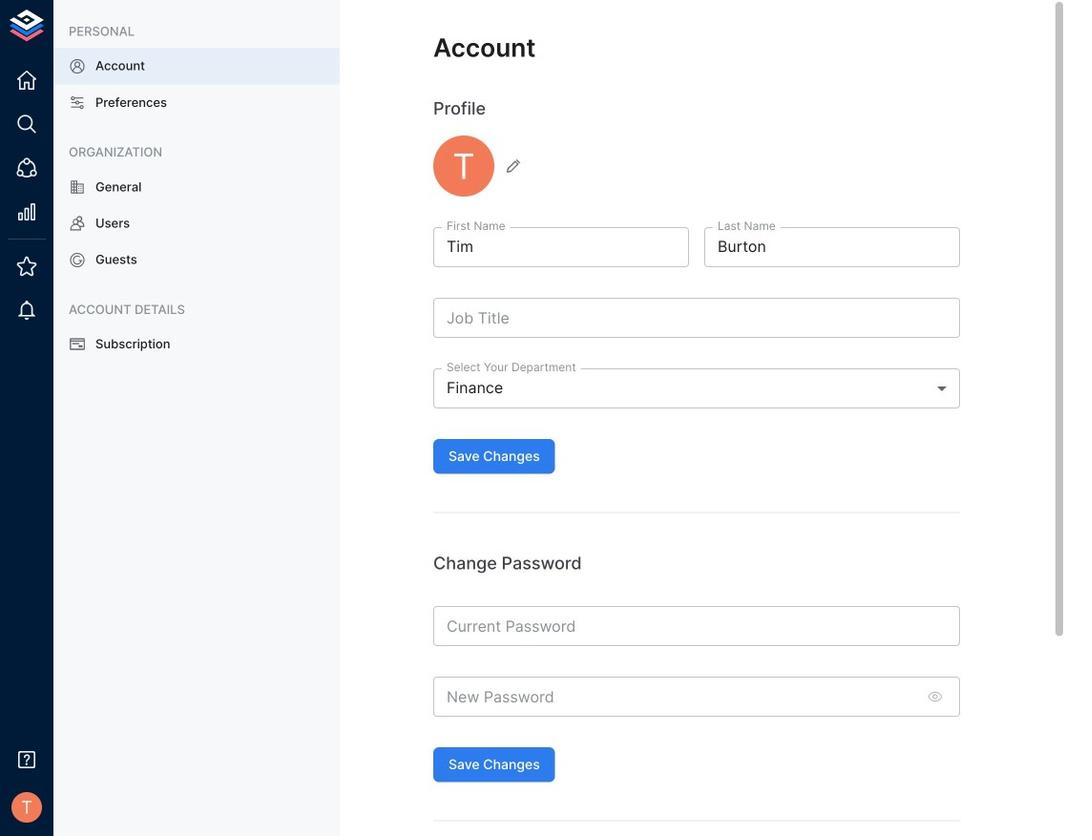 Task type: locate. For each thing, give the bounding box(es) containing it.
John text field
[[434, 227, 690, 268]]

0 vertical spatial password password field
[[434, 606, 961, 646]]

2 password password field from the top
[[434, 677, 917, 717]]

1 vertical spatial password password field
[[434, 677, 917, 717]]

Password password field
[[434, 606, 961, 646], [434, 677, 917, 717]]

1 password password field from the top
[[434, 606, 961, 646]]

Doe text field
[[705, 227, 961, 268]]



Task type: describe. For each thing, give the bounding box(es) containing it.
CEO text field
[[434, 298, 961, 338]]



Task type: vqa. For each thing, say whether or not it's contained in the screenshot.
password password field to the bottom
yes



